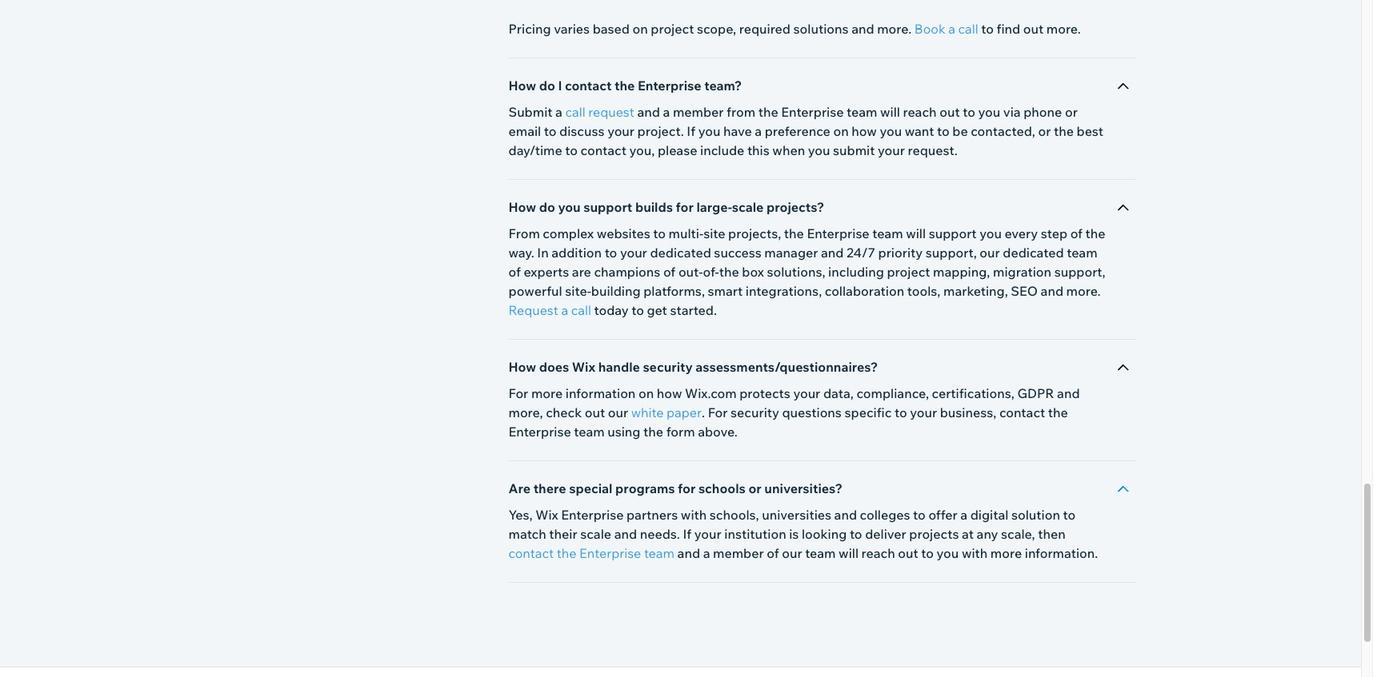 Task type: locate. For each thing, give the bounding box(es) containing it.
2 horizontal spatial will
[[906, 226, 926, 242]]

0 vertical spatial for
[[509, 386, 528, 402]]

to up be
[[963, 104, 975, 120]]

reach
[[903, 104, 937, 120], [862, 546, 895, 562]]

on up the white
[[639, 386, 654, 402]]

scale up projects,
[[732, 199, 764, 215]]

via
[[1003, 104, 1021, 120]]

for
[[509, 386, 528, 402], [708, 405, 728, 421]]

0 horizontal spatial scale
[[580, 527, 611, 543]]

assessments/questionnaires?
[[696, 359, 878, 375]]

1 vertical spatial how
[[509, 199, 536, 215]]

1 horizontal spatial security
[[731, 405, 779, 421]]

1 vertical spatial will
[[906, 226, 926, 242]]

you inside yes, wix enterprise partners with schools, universities and colleges to offer a digital solution to match their scale and needs. if your institution is looking to deliver projects at any scale, then contact the enterprise team and a member of our team will reach out to you with more information.
[[937, 546, 959, 562]]

1 horizontal spatial our
[[782, 546, 802, 562]]

contact down gdpr
[[999, 405, 1045, 421]]

out
[[1023, 21, 1044, 37], [940, 104, 960, 120], [585, 405, 605, 421], [898, 546, 919, 562]]

mapping,
[[933, 264, 990, 280]]

phone
[[1024, 104, 1062, 120]]

yes,
[[509, 507, 533, 523]]

enterprise down special
[[561, 507, 624, 523]]

2 vertical spatial call
[[571, 303, 591, 319]]

a down site-
[[561, 303, 568, 319]]

0 horizontal spatial dedicated
[[650, 245, 711, 261]]

check
[[546, 405, 582, 421]]

member down team?
[[673, 104, 724, 120]]

of
[[1071, 226, 1083, 242], [509, 264, 521, 280], [663, 264, 676, 280], [767, 546, 779, 562]]

be
[[953, 123, 968, 139]]

day/time
[[509, 142, 562, 158]]

champions
[[594, 264, 661, 280]]

more
[[531, 386, 563, 402], [991, 546, 1022, 562]]

for up more,
[[509, 386, 528, 402]]

complex
[[543, 226, 594, 242]]

support up the mapping,
[[929, 226, 977, 242]]

their
[[549, 527, 577, 543]]

to left multi-
[[653, 226, 666, 242]]

solutions,
[[767, 264, 826, 280]]

will
[[880, 104, 900, 120], [906, 226, 926, 242], [839, 546, 859, 562]]

and up project.
[[637, 104, 660, 120]]

our down is
[[782, 546, 802, 562]]

1 vertical spatial support
[[929, 226, 977, 242]]

including
[[828, 264, 884, 280]]

reach inside yes, wix enterprise partners with schools, universities and colleges to offer a digital solution to match their scale and needs. if your institution is looking to deliver projects at any scale, then contact the enterprise team and a member of our team will reach out to you with more information.
[[862, 546, 895, 562]]

team?
[[704, 78, 742, 94]]

wix right does
[[572, 359, 596, 375]]

1 horizontal spatial more
[[991, 546, 1022, 562]]

scale right their
[[580, 527, 611, 543]]

at
[[962, 527, 974, 543]]

1 vertical spatial if
[[683, 527, 692, 543]]

your inside . for security questions specific to your business, contact the enterprise team using the form above.
[[910, 405, 937, 421]]

1 horizontal spatial with
[[962, 546, 988, 562]]

request
[[509, 303, 558, 319]]

you,
[[629, 142, 655, 158]]

0 vertical spatial member
[[673, 104, 724, 120]]

site
[[704, 226, 725, 242]]

enterprise up the 24/7
[[807, 226, 870, 242]]

1 horizontal spatial will
[[880, 104, 900, 120]]

the left best
[[1054, 123, 1074, 139]]

the up smart
[[719, 264, 739, 280]]

to left the find
[[981, 21, 994, 37]]

1 vertical spatial scale
[[580, 527, 611, 543]]

0 vertical spatial on
[[833, 123, 849, 139]]

if for your
[[683, 527, 692, 543]]

the right from
[[758, 104, 778, 120]]

a down schools,
[[703, 546, 710, 562]]

how up from
[[509, 199, 536, 215]]

is
[[789, 527, 799, 543]]

0 vertical spatial support
[[584, 199, 632, 215]]

team inside 'and a member from the enterprise team will reach out to you via phone or email to discuss your project. if you have a preference on how you want to be contacted, or the best day/time to contact you, please include this when you submit your request.'
[[847, 104, 877, 120]]

1 vertical spatial security
[[731, 405, 779, 421]]

support, down step in the top right of the page
[[1055, 264, 1106, 280]]

how up submit
[[509, 78, 536, 94]]

and inside for more information on how wix.com protects your data, compliance, certifications, gdpr and more, check out our
[[1057, 386, 1080, 402]]

for up multi-
[[676, 199, 694, 215]]

1 vertical spatial more
[[991, 546, 1022, 562]]

member down institution
[[713, 546, 764, 562]]

0 vertical spatial call
[[958, 21, 978, 37]]

want
[[905, 123, 934, 139]]

our inside yes, wix enterprise partners with schools, universities and colleges to offer a digital solution to match their scale and needs. if your institution is looking to deliver projects at any scale, then contact the enterprise team and a member of our team will reach out to you with more information.
[[782, 546, 802, 562]]

more. right the find
[[1047, 21, 1081, 37]]

more inside yes, wix enterprise partners with schools, universities and colleges to offer a digital solution to match their scale and needs. if your institution is looking to deliver projects at any scale, then contact the enterprise team and a member of our team will reach out to you with more information.
[[991, 546, 1022, 562]]

integrations,
[[746, 283, 822, 299]]

enterprise
[[638, 78, 702, 94], [781, 104, 844, 120], [807, 226, 870, 242], [509, 424, 571, 440], [561, 507, 624, 523], [579, 546, 641, 562]]

out down 'information'
[[585, 405, 605, 421]]

of down "way."
[[509, 264, 521, 280]]

1 do from the top
[[539, 78, 555, 94]]

out up be
[[940, 104, 960, 120]]

more. inside "from complex websites to multi-site projects, the enterprise team will support you every step of the way. in addition to your dedicated success manager and 24/7 priority support, our dedicated team of experts are champions of out-of-the box solutions, including project mapping, migration support, powerful site-building platforms, smart integrations, collaboration tools, marketing, seo and more. request a call today to get started."
[[1066, 283, 1101, 299]]

1 vertical spatial how
[[657, 386, 682, 402]]

reach up want
[[903, 104, 937, 120]]

partners
[[627, 507, 678, 523]]

how
[[509, 78, 536, 94], [509, 199, 536, 215], [509, 359, 536, 375]]

0 horizontal spatial will
[[839, 546, 859, 562]]

discuss
[[559, 123, 605, 139]]

1 vertical spatial on
[[639, 386, 654, 402]]

contact
[[565, 78, 612, 94], [581, 142, 627, 158], [999, 405, 1045, 421], [509, 546, 554, 562]]

1 vertical spatial reach
[[862, 546, 895, 562]]

1 vertical spatial call
[[565, 104, 586, 120]]

do up complex
[[539, 199, 555, 215]]

1 horizontal spatial support,
[[1055, 264, 1106, 280]]

support,
[[926, 245, 977, 261], [1055, 264, 1106, 280]]

0 vertical spatial do
[[539, 78, 555, 94]]

universities?
[[765, 481, 843, 497]]

a up this
[[755, 123, 762, 139]]

call right book
[[958, 21, 978, 37]]

team
[[847, 104, 877, 120], [872, 226, 903, 242], [1067, 245, 1098, 261], [574, 424, 605, 440], [644, 546, 675, 562], [805, 546, 836, 562]]

contact down match
[[509, 546, 554, 562]]

0 horizontal spatial our
[[608, 405, 628, 421]]

on inside for more information on how wix.com protects your data, compliance, certifications, gdpr and more, check out our
[[639, 386, 654, 402]]

site-
[[565, 283, 591, 299]]

the up "request"
[[615, 78, 635, 94]]

0 horizontal spatial for
[[509, 386, 528, 402]]

from complex websites to multi-site projects, the enterprise team will support you every step of the way. in addition to your dedicated success manager and 24/7 priority support, our dedicated team of experts are champions of out-of-the box solutions, including project mapping, migration support, powerful site-building platforms, smart integrations, collaboration tools, marketing, seo and more. request a call today to get started.
[[509, 226, 1106, 319]]

a up 'at'
[[961, 507, 968, 523]]

will inside yes, wix enterprise partners with schools, universities and colleges to offer a digital solution to match their scale and needs. if your institution is looking to deliver projects at any scale, then contact the enterprise team and a member of our team will reach out to you with more information.
[[839, 546, 859, 562]]

to down websites on the top left of page
[[605, 245, 617, 261]]

0 horizontal spatial on
[[639, 386, 654, 402]]

does
[[539, 359, 569, 375]]

1 horizontal spatial support
[[929, 226, 977, 242]]

out inside for more information on how wix.com protects your data, compliance, certifications, gdpr and more, check out our
[[585, 405, 605, 421]]

contact down discuss
[[581, 142, 627, 158]]

1 horizontal spatial reach
[[903, 104, 937, 120]]

out right the find
[[1023, 21, 1044, 37]]

this
[[747, 142, 770, 158]]

with down are there special programs for schools or universities?
[[681, 507, 707, 523]]

1 horizontal spatial or
[[1038, 123, 1051, 139]]

1 horizontal spatial on
[[833, 123, 849, 139]]

team inside . for security questions specific to your business, contact the enterprise team using the form above.
[[574, 424, 605, 440]]

more up check
[[531, 386, 563, 402]]

colleges
[[860, 507, 910, 523]]

you left the via at the right top of the page
[[978, 104, 1001, 120]]

certifications,
[[932, 386, 1015, 402]]

the down their
[[557, 546, 577, 562]]

1 horizontal spatial for
[[708, 405, 728, 421]]

1 vertical spatial member
[[713, 546, 764, 562]]

member inside 'and a member from the enterprise team will reach out to you via phone or email to discuss your project. if you have a preference on how you want to be contacted, or the best day/time to contact you, please include this when you submit your request.'
[[673, 104, 724, 120]]

how up submit
[[852, 123, 877, 139]]

business,
[[940, 405, 997, 421]]

your down compliance,
[[910, 405, 937, 421]]

email
[[509, 123, 541, 139]]

0 vertical spatial security
[[643, 359, 693, 375]]

0 horizontal spatial with
[[681, 507, 707, 523]]

team down check
[[574, 424, 605, 440]]

reach down deliver
[[862, 546, 895, 562]]

programs
[[615, 481, 675, 497]]

1 horizontal spatial dedicated
[[1003, 245, 1064, 261]]

more. right seo
[[1066, 283, 1101, 299]]

using
[[608, 424, 641, 440]]

get
[[647, 303, 667, 319]]

2 how from the top
[[509, 199, 536, 215]]

the up manager
[[784, 226, 804, 242]]

manager
[[765, 245, 818, 261]]

building
[[591, 283, 641, 299]]

and down needs.
[[678, 546, 700, 562]]

0 vertical spatial if
[[687, 123, 696, 139]]

collaboration
[[825, 283, 905, 299]]

team up priority
[[872, 226, 903, 242]]

0 vertical spatial support,
[[926, 245, 977, 261]]

a inside "from complex websites to multi-site projects, the enterprise team will support you every step of the way. in addition to your dedicated success manager and 24/7 priority support, our dedicated team of experts are champions of out-of-the box solutions, including project mapping, migration support, powerful site-building platforms, smart integrations, collaboration tools, marketing, seo and more. request a call today to get started."
[[561, 303, 568, 319]]

if up "please"
[[687, 123, 696, 139]]

yes, wix enterprise partners with schools, universities and colleges to offer a digital solution to match their scale and needs. if your institution is looking to deliver projects at any scale, then contact the enterprise team and a member of our team will reach out to you with more information.
[[509, 507, 1098, 562]]

2 horizontal spatial or
[[1065, 104, 1078, 120]]

step
[[1041, 226, 1068, 242]]

wix
[[572, 359, 596, 375], [536, 507, 558, 523]]

to up day/time
[[544, 123, 557, 139]]

a right book
[[948, 21, 955, 37]]

if right needs.
[[683, 527, 692, 543]]

0 vertical spatial for
[[676, 199, 694, 215]]

will inside 'and a member from the enterprise team will reach out to you via phone or email to discuss your project. if you have a preference on how you want to be contacted, or the best day/time to contact you, please include this when you submit your request.'
[[880, 104, 900, 120]]

offer
[[929, 507, 958, 523]]

0 vertical spatial scale
[[732, 199, 764, 215]]

our up using
[[608, 405, 628, 421]]

1 vertical spatial our
[[608, 405, 628, 421]]

more.
[[1047, 21, 1081, 37], [1066, 283, 1101, 299]]

if inside yes, wix enterprise partners with schools, universities and colleges to offer a digital solution to match their scale and needs. if your institution is looking to deliver projects at any scale, then contact the enterprise team and a member of our team will reach out to you with more information.
[[683, 527, 692, 543]]

information.
[[1025, 546, 1098, 562]]

how do you support builds for large-scale projects?
[[509, 199, 825, 215]]

dedicated up migration
[[1003, 245, 1064, 261]]

started.
[[670, 303, 717, 319]]

or up best
[[1065, 104, 1078, 120]]

0 horizontal spatial reach
[[862, 546, 895, 562]]

to down compliance,
[[895, 405, 907, 421]]

3 how from the top
[[509, 359, 536, 375]]

1 vertical spatial do
[[539, 199, 555, 215]]

deliver
[[865, 527, 907, 543]]

how do i contact the enterprise team?
[[509, 78, 742, 94]]

reach inside 'and a member from the enterprise team will reach out to you via phone or email to discuss your project. if you have a preference on how you want to be contacted, or the best day/time to contact you, please include this when you submit your request.'
[[903, 104, 937, 120]]

for more information on how wix.com protects your data, compliance, certifications, gdpr and more, check out our
[[509, 386, 1080, 421]]

2 do from the top
[[539, 199, 555, 215]]

you left every
[[980, 226, 1002, 242]]

do left i
[[539, 78, 555, 94]]

or down phone
[[1038, 123, 1051, 139]]

on up submit
[[833, 123, 849, 139]]

your down "request"
[[608, 123, 635, 139]]

.
[[702, 405, 705, 421]]

0 vertical spatial how
[[509, 78, 536, 94]]

to inside . for security questions specific to your business, contact the enterprise team using the form above.
[[895, 405, 907, 421]]

every
[[1005, 226, 1038, 242]]

0 vertical spatial how
[[852, 123, 877, 139]]

submit a call request
[[509, 104, 634, 120]]

1 vertical spatial wix
[[536, 507, 558, 523]]

for
[[676, 199, 694, 215], [678, 481, 696, 497]]

1 horizontal spatial how
[[852, 123, 877, 139]]

if for you
[[687, 123, 696, 139]]

0 vertical spatial with
[[681, 507, 707, 523]]

for left schools
[[678, 481, 696, 497]]

in
[[537, 245, 549, 261]]

of down institution
[[767, 546, 779, 562]]

how left does
[[509, 359, 536, 375]]

2 vertical spatial how
[[509, 359, 536, 375]]

1 vertical spatial for
[[678, 481, 696, 497]]

how inside 'and a member from the enterprise team will reach out to you via phone or email to discuss your project. if you have a preference on how you want to be contacted, or the best day/time to contact you, please include this when you submit your request.'
[[852, 123, 877, 139]]

enterprise down needs.
[[579, 546, 641, 562]]

0 vertical spatial our
[[980, 245, 1000, 261]]

2 vertical spatial our
[[782, 546, 802, 562]]

2 horizontal spatial our
[[980, 245, 1000, 261]]

your up questions at the right bottom of the page
[[793, 386, 821, 402]]

you down preference
[[808, 142, 830, 158]]

call
[[958, 21, 978, 37], [565, 104, 586, 120], [571, 303, 591, 319]]

call for request
[[565, 104, 586, 120]]

or right schools
[[749, 481, 762, 497]]

0 vertical spatial reach
[[903, 104, 937, 120]]

team up submit
[[847, 104, 877, 120]]

0 vertical spatial will
[[880, 104, 900, 120]]

for right .
[[708, 405, 728, 421]]

support up websites on the top left of page
[[584, 199, 632, 215]]

way.
[[509, 245, 534, 261]]

0 vertical spatial wix
[[572, 359, 596, 375]]

0 vertical spatial more
[[531, 386, 563, 402]]

0 horizontal spatial more
[[531, 386, 563, 402]]

your down schools,
[[695, 527, 722, 543]]

of right step in the top right of the page
[[1071, 226, 1083, 242]]

with
[[681, 507, 707, 523], [962, 546, 988, 562]]

how inside for more information on how wix.com protects your data, compliance, certifications, gdpr and more, check out our
[[657, 386, 682, 402]]

if inside 'and a member from the enterprise team will reach out to you via phone or email to discuss your project. if you have a preference on how you want to be contacted, or the best day/time to contact you, please include this when you submit your request.'
[[687, 123, 696, 139]]

and up looking
[[834, 507, 857, 523]]

1 vertical spatial for
[[708, 405, 728, 421]]

24/7
[[847, 245, 875, 261]]

1 vertical spatial more.
[[1066, 283, 1101, 299]]

the down the white
[[643, 424, 663, 440]]

to down projects
[[921, 546, 934, 562]]

call inside "from complex websites to multi-site projects, the enterprise team will support you every step of the way. in addition to your dedicated success manager and 24/7 priority support, our dedicated team of experts are champions of out-of-the box solutions, including project mapping, migration support, powerful site-building platforms, smart integrations, collaboration tools, marketing, seo and more. request a call today to get started."
[[571, 303, 591, 319]]

2 vertical spatial will
[[839, 546, 859, 562]]

0 horizontal spatial wix
[[536, 507, 558, 523]]

your inside "from complex websites to multi-site projects, the enterprise team will support you every step of the way. in addition to your dedicated success manager and 24/7 priority support, our dedicated team of experts are champions of out-of-the box solutions, including project mapping, migration support, powerful site-building platforms, smart integrations, collaboration tools, marketing, seo and more. request a call today to get started."
[[620, 245, 647, 261]]

with down 'at'
[[962, 546, 988, 562]]

0 horizontal spatial how
[[657, 386, 682, 402]]

more,
[[509, 405, 543, 421]]

0 horizontal spatial or
[[749, 481, 762, 497]]

a down i
[[555, 104, 563, 120]]

wix.com
[[685, 386, 737, 402]]

websites
[[597, 226, 650, 242]]

0 horizontal spatial security
[[643, 359, 693, 375]]

wix up their
[[536, 507, 558, 523]]

and right gdpr
[[1057, 386, 1080, 402]]

dedicated down multi-
[[650, 245, 711, 261]]

addition
[[552, 245, 602, 261]]

call down site-
[[571, 303, 591, 319]]

1 how from the top
[[509, 78, 536, 94]]



Task type: vqa. For each thing, say whether or not it's contained in the screenshot.
the rightmost support
yes



Task type: describe. For each thing, give the bounding box(es) containing it.
migration
[[993, 264, 1052, 280]]

match
[[509, 527, 546, 543]]

0 vertical spatial or
[[1065, 104, 1078, 120]]

scale inside yes, wix enterprise partners with schools, universities and colleges to offer a digital solution to match their scale and needs. if your institution is looking to deliver projects at any scale, then contact the enterprise team and a member of our team will reach out to you with more information.
[[580, 527, 611, 543]]

you up include
[[698, 123, 721, 139]]

how for how do i contact the enterprise team?
[[509, 78, 536, 94]]

submit
[[509, 104, 553, 120]]

and left the 24/7
[[821, 245, 844, 261]]

1 vertical spatial or
[[1038, 123, 1051, 139]]

1 vertical spatial with
[[962, 546, 988, 562]]

team down looking
[[805, 546, 836, 562]]

are there special programs for schools or universities?
[[509, 481, 843, 497]]

team down step in the top right of the page
[[1067, 245, 1098, 261]]

project.
[[638, 123, 684, 139]]

do for i
[[539, 78, 555, 94]]

0 horizontal spatial support,
[[926, 245, 977, 261]]

on inside 'and a member from the enterprise team will reach out to you via phone or email to discuss your project. if you have a preference on how you want to be contacted, or the best day/time to contact you, please include this when you submit your request.'
[[833, 123, 849, 139]]

enterprise inside 'and a member from the enterprise team will reach out to you via phone or email to discuss your project. if you have a preference on how you want to be contacted, or the best day/time to contact you, please include this when you submit your request.'
[[781, 104, 844, 120]]

wix inside yes, wix enterprise partners with schools, universities and colleges to offer a digital solution to match their scale and needs. if your institution is looking to deliver projects at any scale, then contact the enterprise team and a member of our team will reach out to you with more information.
[[536, 507, 558, 523]]

priority
[[878, 245, 923, 261]]

contact right i
[[565, 78, 612, 94]]

when
[[773, 142, 805, 158]]

i
[[558, 78, 562, 94]]

above.
[[698, 424, 738, 440]]

your inside yes, wix enterprise partners with schools, universities and colleges to offer a digital solution to match their scale and needs. if your institution is looking to deliver projects at any scale, then contact the enterprise team and a member of our team will reach out to you with more information.
[[695, 527, 722, 543]]

smart
[[708, 283, 743, 299]]

experts
[[524, 264, 569, 280]]

contact inside 'and a member from the enterprise team will reach out to you via phone or email to discuss your project. if you have a preference on how you want to be contacted, or the best day/time to contact you, please include this when you submit your request.'
[[581, 142, 627, 158]]

large-
[[697, 199, 732, 215]]

0 vertical spatial more.
[[1047, 21, 1081, 37]]

to up "then"
[[1063, 507, 1076, 523]]

to left 'get'
[[632, 303, 644, 319]]

how for how do you support builds for large-scale projects?
[[509, 199, 536, 215]]

for inside . for security questions specific to your business, contact the enterprise team using the form above.
[[708, 405, 728, 421]]

best
[[1077, 123, 1104, 139]]

to left offer
[[913, 507, 926, 523]]

box
[[742, 264, 764, 280]]

to left be
[[937, 123, 950, 139]]

contact inside yes, wix enterprise partners with schools, universities and colleges to offer a digital solution to match their scale and needs. if your institution is looking to deliver projects at any scale, then contact the enterprise team and a member of our team will reach out to you with more information.
[[509, 546, 554, 562]]

the down gdpr
[[1048, 405, 1068, 421]]

1 horizontal spatial scale
[[732, 199, 764, 215]]

2 vertical spatial or
[[749, 481, 762, 497]]

seo
[[1011, 283, 1038, 299]]

then
[[1038, 527, 1066, 543]]

and down partners
[[614, 527, 637, 543]]

to down discuss
[[565, 142, 578, 158]]

project
[[887, 264, 930, 280]]

1 dedicated from the left
[[650, 245, 711, 261]]

multi-
[[669, 226, 704, 242]]

tools,
[[907, 283, 941, 299]]

information
[[566, 386, 636, 402]]

include
[[700, 142, 744, 158]]

platforms,
[[644, 283, 705, 299]]

contact inside . for security questions specific to your business, contact the enterprise team using the form above.
[[999, 405, 1045, 421]]

schools,
[[710, 507, 759, 523]]

data,
[[823, 386, 854, 402]]

and a member from the enterprise team will reach out to you via phone or email to discuss your project. if you have a preference on how you want to be contacted, or the best day/time to contact you, please include this when you submit your request.
[[509, 104, 1104, 158]]

find
[[997, 21, 1021, 37]]

our inside "from complex websites to multi-site projects, the enterprise team will support you every step of the way. in addition to your dedicated success manager and 24/7 priority support, our dedicated team of experts are champions of out-of-the box solutions, including project mapping, migration support, powerful site-building platforms, smart integrations, collaboration tools, marketing, seo and more. request a call today to get started."
[[980, 245, 1000, 261]]

of inside yes, wix enterprise partners with schools, universities and colleges to offer a digital solution to match their scale and needs. if your institution is looking to deliver projects at any scale, then contact the enterprise team and a member of our team will reach out to you with more information.
[[767, 546, 779, 562]]

are
[[572, 264, 591, 280]]

schools
[[699, 481, 746, 497]]

preference
[[765, 123, 831, 139]]

request.
[[908, 142, 958, 158]]

form
[[666, 424, 695, 440]]

digital
[[971, 507, 1009, 523]]

success
[[714, 245, 762, 261]]

1 horizontal spatial wix
[[572, 359, 596, 375]]

gdpr
[[1017, 386, 1054, 402]]

of-
[[703, 264, 719, 280]]

request
[[588, 104, 634, 120]]

scale,
[[1001, 527, 1035, 543]]

powerful
[[509, 283, 562, 299]]

builds
[[635, 199, 673, 215]]

white paper link
[[631, 403, 702, 423]]

book a call to find out more.
[[915, 21, 1081, 37]]

book
[[915, 21, 946, 37]]

have
[[723, 123, 752, 139]]

more inside for more information on how wix.com protects your data, compliance, certifications, gdpr and more, check out our
[[531, 386, 563, 402]]

of up "platforms,"
[[663, 264, 676, 280]]

there
[[533, 481, 566, 497]]

and inside 'and a member from the enterprise team will reach out to you via phone or email to discuss your project. if you have a preference on how you want to be contacted, or the best day/time to contact you, please include this when you submit your request.'
[[637, 104, 660, 120]]

how does wix handle security assessments/questionnaires?
[[509, 359, 878, 375]]

do for you
[[539, 199, 555, 215]]

your inside for more information on how wix.com protects your data, compliance, certifications, gdpr and more, check out our
[[793, 386, 821, 402]]

the right step in the top right of the page
[[1086, 226, 1106, 242]]

any
[[977, 527, 998, 543]]

out inside 'and a member from the enterprise team will reach out to you via phone or email to discuss your project. if you have a preference on how you want to be contacted, or the best day/time to contact you, please include this when you submit your request.'
[[940, 104, 960, 120]]

from
[[509, 226, 540, 242]]

call for to
[[958, 21, 978, 37]]

specific
[[845, 405, 892, 421]]

enterprise up project.
[[638, 78, 702, 94]]

enterprise inside "from complex websites to multi-site projects, the enterprise team will support you every step of the way. in addition to your dedicated success manager and 24/7 priority support, our dedicated team of experts are champions of out-of-the box solutions, including project mapping, migration support, powerful site-building platforms, smart integrations, collaboration tools, marketing, seo and more. request a call today to get started."
[[807, 226, 870, 242]]

security inside . for security questions specific to your business, contact the enterprise team using the form above.
[[731, 405, 779, 421]]

special
[[569, 481, 613, 497]]

you inside "from complex websites to multi-site projects, the enterprise team will support you every step of the way. in addition to your dedicated success manager and 24/7 priority support, our dedicated team of experts are champions of out-of-the box solutions, including project mapping, migration support, powerful site-building platforms, smart integrations, collaboration tools, marketing, seo and more. request a call today to get started."
[[980, 226, 1002, 242]]

a up project.
[[663, 104, 670, 120]]

member inside yes, wix enterprise partners with schools, universities and colleges to offer a digital solution to match their scale and needs. if your institution is looking to deliver projects at any scale, then contact the enterprise team and a member of our team will reach out to you with more information.
[[713, 546, 764, 562]]

universities
[[762, 507, 831, 523]]

solution
[[1012, 507, 1060, 523]]

needs.
[[640, 527, 680, 543]]

and right seo
[[1041, 283, 1064, 299]]

are
[[509, 481, 531, 497]]

0 horizontal spatial support
[[584, 199, 632, 215]]

out inside yes, wix enterprise partners with schools, universities and colleges to offer a digital solution to match their scale and needs. if your institution is looking to deliver projects at any scale, then contact the enterprise team and a member of our team will reach out to you with more information.
[[898, 546, 919, 562]]

for inside for more information on how wix.com protects your data, compliance, certifications, gdpr and more, check out our
[[509, 386, 528, 402]]

2 dedicated from the left
[[1003, 245, 1064, 261]]

enterprise inside . for security questions specific to your business, contact the enterprise team using the form above.
[[509, 424, 571, 440]]

white paper
[[631, 405, 702, 421]]

your down want
[[878, 142, 905, 158]]

team down needs.
[[644, 546, 675, 562]]

projects?
[[767, 199, 825, 215]]

will inside "from complex websites to multi-site projects, the enterprise team will support you every step of the way. in addition to your dedicated success manager and 24/7 priority support, our dedicated team of experts are champions of out-of-the box solutions, including project mapping, migration support, powerful site-building platforms, smart integrations, collaboration tools, marketing, seo and more. request a call today to get started."
[[906, 226, 926, 242]]

how for how does wix handle security assessments/questionnaires?
[[509, 359, 536, 375]]

projects,
[[728, 226, 781, 242]]

you left want
[[880, 123, 902, 139]]

institution
[[725, 527, 786, 543]]

looking
[[802, 527, 847, 543]]

to left deliver
[[850, 527, 862, 543]]

our inside for more information on how wix.com protects your data, compliance, certifications, gdpr and more, check out our
[[608, 405, 628, 421]]

the inside yes, wix enterprise partners with schools, universities and colleges to offer a digital solution to match their scale and needs. if your institution is looking to deliver projects at any scale, then contact the enterprise team and a member of our team will reach out to you with more information.
[[557, 546, 577, 562]]

you up complex
[[558, 199, 581, 215]]

compliance,
[[857, 386, 929, 402]]

today
[[594, 303, 629, 319]]

support inside "from complex websites to multi-site projects, the enterprise team will support you every step of the way. in addition to your dedicated success manager and 24/7 priority support, our dedicated team of experts are champions of out-of-the box solutions, including project mapping, migration support, powerful site-building platforms, smart integrations, collaboration tools, marketing, seo and more. request a call today to get started."
[[929, 226, 977, 242]]

handle
[[598, 359, 640, 375]]

. for security questions specific to your business, contact the enterprise team using the form above.
[[509, 405, 1068, 440]]

1 vertical spatial support,
[[1055, 264, 1106, 280]]



